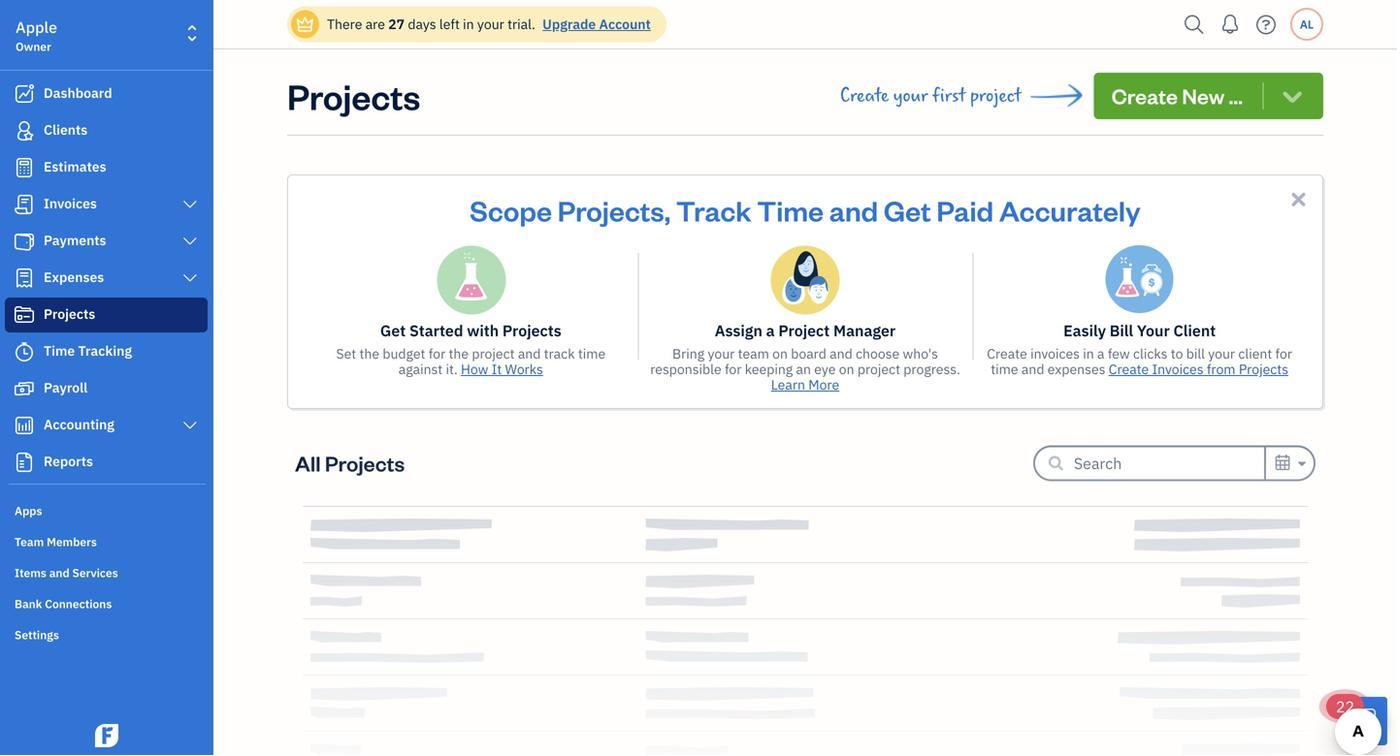 Task type: locate. For each thing, give the bounding box(es) containing it.
close image
[[1288, 188, 1310, 211]]

your inside create invoices in a few clicks to bill your client for time and expenses
[[1208, 345, 1235, 363]]

project down the manager
[[858, 360, 900, 378]]

your right bill
[[1208, 345, 1235, 363]]

time tracking link
[[5, 335, 208, 370]]

al button
[[1290, 8, 1323, 41]]

and
[[829, 192, 878, 229], [518, 345, 541, 363], [830, 345, 853, 363], [1022, 360, 1044, 378], [49, 566, 70, 581]]

assign
[[715, 321, 763, 341]]

1 vertical spatial chevron large down image
[[181, 271, 199, 286]]

1 vertical spatial time
[[44, 342, 75, 360]]

upgrade account link
[[539, 15, 651, 33]]

responsible
[[650, 360, 722, 378]]

1 horizontal spatial invoices
[[1152, 360, 1204, 378]]

a left 'few'
[[1097, 345, 1105, 363]]

get started with projects image
[[436, 245, 506, 315]]

1 vertical spatial invoices
[[1152, 360, 1204, 378]]

0 vertical spatial chevron large down image
[[181, 234, 199, 249]]

choose
[[856, 345, 900, 363]]

trial.
[[508, 15, 535, 33]]

dashboard
[[44, 84, 112, 102]]

calendar image
[[1274, 452, 1292, 475]]

for
[[429, 345, 446, 363], [1276, 345, 1292, 363], [725, 360, 742, 378]]

team members
[[15, 535, 97, 550]]

0 vertical spatial get
[[884, 192, 931, 229]]

1 horizontal spatial the
[[449, 345, 469, 363]]

1 horizontal spatial time
[[757, 192, 824, 229]]

1 vertical spatial chevron large down image
[[181, 418, 199, 434]]

a
[[766, 321, 775, 341], [1097, 345, 1105, 363]]

budget
[[383, 345, 425, 363]]

scope projects, track time and get paid accurately
[[470, 192, 1141, 229]]

client
[[1174, 321, 1216, 341]]

client
[[1238, 345, 1272, 363]]

0 horizontal spatial project
[[472, 345, 515, 363]]

bring
[[672, 345, 705, 363]]

project right first
[[970, 85, 1021, 107]]

2 chevron large down image from the top
[[181, 418, 199, 434]]

the right set
[[359, 345, 379, 363]]

create for create invoices from projects
[[1109, 360, 1149, 378]]

create for create new …
[[1112, 82, 1178, 110]]

for inside set the budget for the project and track time against it.
[[429, 345, 446, 363]]

0 horizontal spatial the
[[359, 345, 379, 363]]

create
[[1112, 82, 1178, 110], [840, 85, 889, 107], [987, 345, 1027, 363], [1109, 360, 1149, 378]]

create left new
[[1112, 82, 1178, 110]]

create down the bill
[[1109, 360, 1149, 378]]

0 horizontal spatial a
[[766, 321, 775, 341]]

started
[[409, 321, 463, 341]]

in
[[463, 15, 474, 33], [1083, 345, 1094, 363]]

for right client
[[1276, 345, 1292, 363]]

create left invoices on the right top of page
[[987, 345, 1027, 363]]

for left keeping in the right of the page
[[725, 360, 742, 378]]

1 horizontal spatial for
[[725, 360, 742, 378]]

chevron large down image
[[181, 234, 199, 249], [181, 271, 199, 286]]

and right board on the top of the page
[[830, 345, 853, 363]]

create invoices in a few clicks to bill your client for time and expenses
[[987, 345, 1292, 378]]

team
[[738, 345, 769, 363]]

for left "it."
[[429, 345, 446, 363]]

bill
[[1186, 345, 1205, 363]]

projects down there on the left of page
[[287, 73, 420, 119]]

how it works
[[461, 360, 543, 378]]

2 horizontal spatial project
[[970, 85, 1021, 107]]

board
[[791, 345, 827, 363]]

payment image
[[13, 232, 36, 251]]

there
[[327, 15, 362, 33]]

timer image
[[13, 343, 36, 362]]

projects down expenses
[[44, 305, 95, 323]]

2 chevron large down image from the top
[[181, 271, 199, 286]]

members
[[47, 535, 97, 550]]

1 horizontal spatial get
[[884, 192, 931, 229]]

time right timer image
[[44, 342, 75, 360]]

time left invoices on the right top of page
[[991, 360, 1018, 378]]

0 vertical spatial in
[[463, 15, 474, 33]]

go to help image
[[1251, 10, 1282, 39]]

1 horizontal spatial in
[[1083, 345, 1094, 363]]

services
[[72, 566, 118, 581]]

0 horizontal spatial time
[[578, 345, 606, 363]]

Search text field
[[1074, 448, 1264, 479]]

works
[[505, 360, 543, 378]]

owner
[[16, 39, 51, 54]]

projects inside "link"
[[44, 305, 95, 323]]

1 vertical spatial in
[[1083, 345, 1094, 363]]

dashboard link
[[5, 77, 208, 112]]

on right the eye
[[839, 360, 854, 378]]

time up the assign a project manager image
[[757, 192, 824, 229]]

1 vertical spatial a
[[1097, 345, 1105, 363]]

your down "assign"
[[708, 345, 735, 363]]

create inside "dropdown button"
[[1112, 82, 1178, 110]]

settings link
[[5, 620, 208, 649]]

time
[[578, 345, 606, 363], [991, 360, 1018, 378]]

create left first
[[840, 85, 889, 107]]

estimates
[[44, 158, 106, 176]]

0 vertical spatial time
[[757, 192, 824, 229]]

and left expenses
[[1022, 360, 1044, 378]]

chevron large down image
[[181, 197, 199, 212], [181, 418, 199, 434]]

and right "items" at the left of the page
[[49, 566, 70, 581]]

chevron large down image for expenses
[[181, 271, 199, 286]]

chevron large down image for payments
[[181, 234, 199, 249]]

create new … button
[[1094, 73, 1323, 119]]

in down easily
[[1083, 345, 1094, 363]]

crown image
[[295, 14, 315, 34]]

a up team
[[766, 321, 775, 341]]

0 horizontal spatial time
[[44, 342, 75, 360]]

on right team
[[772, 345, 788, 363]]

chevron large down image down payroll link
[[181, 418, 199, 434]]

get up budget
[[380, 321, 406, 341]]

and inside create invoices in a few clicks to bill your client for time and expenses
[[1022, 360, 1044, 378]]

track
[[676, 192, 752, 229]]

get
[[884, 192, 931, 229], [380, 321, 406, 341]]

first
[[933, 85, 966, 107]]

get left paid
[[884, 192, 931, 229]]

scope
[[470, 192, 552, 229]]

0 horizontal spatial invoices
[[44, 195, 97, 212]]

team
[[15, 535, 44, 550]]

assign a project manager image
[[771, 245, 840, 315]]

chevron large down image up projects "link"
[[181, 271, 199, 286]]

project down with
[[472, 345, 515, 363]]

and inside set the budget for the project and track time against it.
[[518, 345, 541, 363]]

0 horizontal spatial on
[[772, 345, 788, 363]]

create inside create invoices in a few clicks to bill your client for time and expenses
[[987, 345, 1027, 363]]

chevron large down image inside 'expenses' link
[[181, 271, 199, 286]]

bill
[[1110, 321, 1133, 341]]

0 horizontal spatial for
[[429, 345, 446, 363]]

your
[[477, 15, 504, 33], [893, 85, 928, 107], [708, 345, 735, 363], [1208, 345, 1235, 363]]

get started with projects
[[380, 321, 562, 341]]

chevron large down image down estimates link at left
[[181, 197, 199, 212]]

1 horizontal spatial a
[[1097, 345, 1105, 363]]

0 vertical spatial chevron large down image
[[181, 197, 199, 212]]

easily bill your client image
[[1106, 245, 1174, 313]]

manager
[[834, 321, 896, 341]]

0 vertical spatial invoices
[[44, 195, 97, 212]]

0 vertical spatial a
[[766, 321, 775, 341]]

chevron large down image inside payments link
[[181, 234, 199, 249]]

apple
[[16, 17, 57, 37]]

payroll link
[[5, 372, 208, 407]]

client image
[[13, 121, 36, 141]]

in right left
[[463, 15, 474, 33]]

items and services
[[15, 566, 118, 581]]

an
[[796, 360, 811, 378]]

upgrade
[[543, 15, 596, 33]]

invoices inside main element
[[44, 195, 97, 212]]

main element
[[0, 0, 262, 756]]

0 horizontal spatial get
[[380, 321, 406, 341]]

set the budget for the project and track time against it.
[[336, 345, 606, 378]]

1 horizontal spatial project
[[858, 360, 900, 378]]

expenses
[[1048, 360, 1106, 378]]

the down get started with projects
[[449, 345, 469, 363]]

time inside create invoices in a few clicks to bill your client for time and expenses
[[991, 360, 1018, 378]]

money image
[[13, 379, 36, 399]]

clients
[[44, 121, 88, 139]]

time
[[757, 192, 824, 229], [44, 342, 75, 360]]

and left track
[[518, 345, 541, 363]]

1 chevron large down image from the top
[[181, 234, 199, 249]]

accounting link
[[5, 408, 208, 443]]

1 the from the left
[[359, 345, 379, 363]]

1 horizontal spatial time
[[991, 360, 1018, 378]]

time right track
[[578, 345, 606, 363]]

create new …
[[1112, 82, 1243, 110]]

chevron large down image up 'expenses' link
[[181, 234, 199, 249]]

1 chevron large down image from the top
[[181, 197, 199, 212]]

track
[[544, 345, 575, 363]]

2 horizontal spatial for
[[1276, 345, 1292, 363]]



Task type: describe. For each thing, give the bounding box(es) containing it.
who's
[[903, 345, 938, 363]]

progress.
[[904, 360, 960, 378]]

easily bill your client
[[1064, 321, 1216, 341]]

dashboard image
[[13, 84, 36, 104]]

settings
[[15, 628, 59, 643]]

payments link
[[5, 224, 208, 259]]

apple owner
[[16, 17, 57, 54]]

create for create your first project
[[840, 85, 889, 107]]

chart image
[[13, 416, 36, 436]]

easily
[[1064, 321, 1106, 341]]

0 horizontal spatial in
[[463, 15, 474, 33]]

projects,
[[558, 192, 671, 229]]

few
[[1108, 345, 1130, 363]]

expense image
[[13, 269, 36, 288]]

payments
[[44, 231, 106, 249]]

create invoices from projects
[[1109, 360, 1289, 378]]

team members link
[[5, 527, 208, 556]]

chevron large down image for accounting
[[181, 418, 199, 434]]

expenses link
[[5, 261, 208, 296]]

22 button
[[1326, 695, 1388, 746]]

your
[[1137, 321, 1170, 341]]

how
[[461, 360, 488, 378]]

your inside assign a project manager bring your team on board and choose who's responsible for keeping an eye on project progress. learn more
[[708, 345, 735, 363]]

your left first
[[893, 85, 928, 107]]

accurately
[[999, 192, 1141, 229]]

it.
[[446, 360, 458, 378]]

create your first project
[[840, 85, 1021, 107]]

payroll
[[44, 379, 88, 397]]

project inside set the budget for the project and track time against it.
[[472, 345, 515, 363]]

project inside assign a project manager bring your team on board and choose who's responsible for keeping an eye on project progress. learn more
[[858, 360, 900, 378]]

projects right "from"
[[1239, 360, 1289, 378]]

for inside assign a project manager bring your team on board and choose who's responsible for keeping an eye on project progress. learn more
[[725, 360, 742, 378]]

1 horizontal spatial on
[[839, 360, 854, 378]]

a inside assign a project manager bring your team on board and choose who's responsible for keeping an eye on project progress. learn more
[[766, 321, 775, 341]]

time inside main element
[[44, 342, 75, 360]]

days
[[408, 15, 436, 33]]

project image
[[13, 306, 36, 325]]

project
[[779, 321, 830, 341]]

invoices
[[1031, 345, 1080, 363]]

your left the trial.
[[477, 15, 504, 33]]

set
[[336, 345, 356, 363]]

caretdown image
[[1295, 453, 1306, 476]]

freshbooks image
[[91, 725, 122, 748]]

reports
[[44, 453, 93, 471]]

time tracking
[[44, 342, 132, 360]]

connections
[[45, 597, 112, 612]]

2 the from the left
[[449, 345, 469, 363]]

left
[[439, 15, 460, 33]]

projects up track
[[503, 321, 562, 341]]

with
[[467, 321, 499, 341]]

apps link
[[5, 496, 208, 525]]

al
[[1300, 16, 1314, 32]]

against
[[399, 360, 443, 378]]

bank
[[15, 597, 42, 612]]

tracking
[[78, 342, 132, 360]]

bank connections
[[15, 597, 112, 612]]

chevrondown image
[[1279, 82, 1306, 110]]

time inside set the budget for the project and track time against it.
[[578, 345, 606, 363]]

in inside create invoices in a few clicks to bill your client for time and expenses
[[1083, 345, 1094, 363]]

all
[[295, 450, 321, 477]]

learn
[[771, 376, 805, 394]]

bank connections link
[[5, 589, 208, 618]]

22
[[1336, 697, 1355, 718]]

a inside create invoices in a few clicks to bill your client for time and expenses
[[1097, 345, 1105, 363]]

items and services link
[[5, 558, 208, 587]]

clients link
[[5, 114, 208, 148]]

and inside main element
[[49, 566, 70, 581]]

there are 27 days left in your trial. upgrade account
[[327, 15, 651, 33]]

27
[[388, 15, 405, 33]]

notifications image
[[1215, 5, 1246, 44]]

assign a project manager bring your team on board and choose who's responsible for keeping an eye on project progress. learn more
[[650, 321, 960, 394]]

for inside create invoices in a few clicks to bill your client for time and expenses
[[1276, 345, 1292, 363]]

projects link
[[5, 298, 208, 333]]

more
[[808, 376, 839, 394]]

items
[[15, 566, 46, 581]]

paid
[[937, 192, 994, 229]]

and up the assign a project manager image
[[829, 192, 878, 229]]

invoice image
[[13, 195, 36, 214]]

all projects
[[295, 450, 405, 477]]

to
[[1171, 345, 1183, 363]]

are
[[366, 15, 385, 33]]

expenses
[[44, 268, 104, 286]]

search image
[[1179, 10, 1210, 39]]

new
[[1182, 82, 1225, 110]]

accounting
[[44, 416, 114, 434]]

projects right "all"
[[325, 450, 405, 477]]

clicks
[[1133, 345, 1168, 363]]

it
[[492, 360, 502, 378]]

account
[[599, 15, 651, 33]]

keeping
[[745, 360, 793, 378]]

report image
[[13, 453, 36, 473]]

and inside assign a project manager bring your team on board and choose who's responsible for keeping an eye on project progress. learn more
[[830, 345, 853, 363]]

from
[[1207, 360, 1236, 378]]

create for create invoices in a few clicks to bill your client for time and expenses
[[987, 345, 1027, 363]]

chevron large down image for invoices
[[181, 197, 199, 212]]

estimate image
[[13, 158, 36, 178]]

reports link
[[5, 445, 208, 480]]

eye
[[814, 360, 836, 378]]

…
[[1229, 82, 1243, 110]]

apps
[[15, 504, 42, 519]]

1 vertical spatial get
[[380, 321, 406, 341]]



Task type: vqa. For each thing, say whether or not it's contained in the screenshot.
leftmost a
yes



